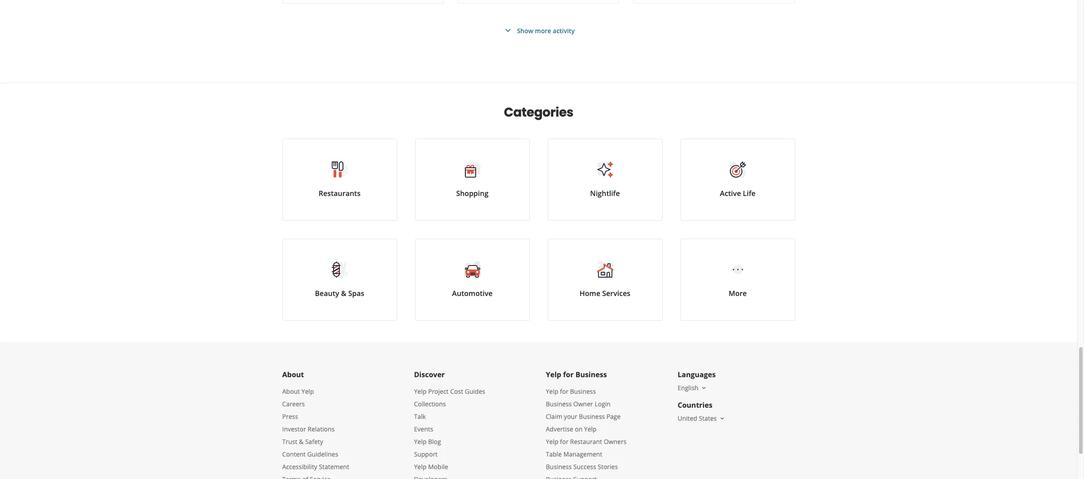 Task type: locate. For each thing, give the bounding box(es) containing it.
statement
[[319, 462, 349, 471]]

about inside about yelp careers press investor relations trust & safety content guidelines accessibility statement
[[282, 387, 300, 396]]

united states
[[678, 414, 717, 423]]

for up business owner login link
[[560, 387, 569, 396]]

1 about from the top
[[282, 370, 304, 379]]

on
[[575, 425, 583, 433]]

press
[[282, 412, 298, 421]]

business up owner
[[570, 387, 596, 396]]

1 vertical spatial for
[[560, 387, 569, 396]]

for for yelp for business
[[563, 370, 574, 379]]

& right trust
[[299, 437, 304, 446]]

for up yelp for business link on the right bottom of page
[[563, 370, 574, 379]]

business success stories link
[[546, 462, 618, 471]]

explore recent activity section section
[[275, 0, 803, 83]]

0 vertical spatial for
[[563, 370, 574, 379]]

1 vertical spatial about
[[282, 387, 300, 396]]

yelp
[[546, 370, 562, 379], [302, 387, 314, 396], [414, 387, 427, 396], [546, 387, 559, 396], [584, 425, 597, 433], [414, 437, 427, 446], [546, 437, 559, 446], [414, 462, 427, 471]]

accessibility statement link
[[282, 462, 349, 471]]

content guidelines link
[[282, 450, 338, 458]]

yelp blog link
[[414, 437, 441, 446]]

for for yelp for business business owner login claim your business page advertise on yelp yelp for restaurant owners table management business success stories
[[560, 387, 569, 396]]

1 vertical spatial &
[[299, 437, 304, 446]]

0 vertical spatial about
[[282, 370, 304, 379]]

success
[[574, 462, 596, 471]]

support link
[[414, 450, 438, 458]]

2 about from the top
[[282, 387, 300, 396]]

& inside about yelp careers press investor relations trust & safety content guidelines accessibility statement
[[299, 437, 304, 446]]

safety
[[305, 437, 323, 446]]

about yelp careers press investor relations trust & safety content guidelines accessibility statement
[[282, 387, 349, 471]]

category navigation section navigation
[[273, 83, 805, 342]]

&
[[341, 288, 347, 298], [299, 437, 304, 446]]

owners
[[604, 437, 627, 446]]

table
[[546, 450, 562, 458]]

automotive
[[452, 288, 493, 298]]

trust & safety link
[[282, 437, 323, 446]]

business
[[576, 370, 607, 379], [570, 387, 596, 396], [546, 400, 572, 408], [579, 412, 605, 421], [546, 462, 572, 471]]

yelp up the careers
[[302, 387, 314, 396]]

guides
[[465, 387, 485, 396]]

careers
[[282, 400, 305, 408]]

for down advertise
[[560, 437, 569, 446]]

yelp for restaurant owners link
[[546, 437, 627, 446]]

nightlife link
[[548, 139, 663, 221]]

1 horizontal spatial &
[[341, 288, 347, 298]]

business down owner
[[579, 412, 605, 421]]

events link
[[414, 425, 433, 433]]

more link
[[681, 239, 796, 321]]

& left spas
[[341, 288, 347, 298]]

0 horizontal spatial &
[[299, 437, 304, 446]]

about up about yelp link
[[282, 370, 304, 379]]

yelp down events
[[414, 437, 427, 446]]

restaurants link
[[282, 139, 397, 221]]

16 chevron down v2 image
[[701, 384, 708, 392]]

categories
[[504, 104, 574, 121]]

relations
[[308, 425, 335, 433]]

shopping
[[456, 188, 489, 198]]

active life
[[720, 188, 756, 198]]

yelp down support
[[414, 462, 427, 471]]

english button
[[678, 384, 708, 392]]

restaurants
[[319, 188, 361, 198]]

active
[[720, 188, 741, 198]]

home
[[580, 288, 601, 298]]

0 vertical spatial &
[[341, 288, 347, 298]]

investor
[[282, 425, 306, 433]]

nightlife
[[590, 188, 620, 198]]

for
[[563, 370, 574, 379], [560, 387, 569, 396], [560, 437, 569, 446]]

blog
[[428, 437, 441, 446]]

show
[[517, 26, 534, 35]]

about up the careers
[[282, 387, 300, 396]]

project
[[428, 387, 449, 396]]

mobile
[[428, 462, 448, 471]]

claim your business page link
[[546, 412, 621, 421]]

activity
[[553, 26, 575, 35]]

about
[[282, 370, 304, 379], [282, 387, 300, 396]]

support
[[414, 450, 438, 458]]

claim
[[546, 412, 563, 421]]

login
[[595, 400, 611, 408]]

investor relations link
[[282, 425, 335, 433]]



Task type: describe. For each thing, give the bounding box(es) containing it.
about for about
[[282, 370, 304, 379]]

stories
[[598, 462, 618, 471]]

cost
[[450, 387, 463, 396]]

shopping link
[[415, 139, 530, 221]]

show more activity
[[517, 26, 575, 35]]

table management link
[[546, 450, 603, 458]]

careers link
[[282, 400, 305, 408]]

discover
[[414, 370, 445, 379]]

24 chevron down v2 image
[[503, 25, 514, 36]]

more
[[729, 288, 747, 298]]

talk link
[[414, 412, 426, 421]]

yelp up table
[[546, 437, 559, 446]]

english
[[678, 384, 699, 392]]

countries
[[678, 400, 713, 410]]

yelp project cost guides link
[[414, 387, 485, 396]]

services
[[603, 288, 631, 298]]

show more activity button
[[503, 25, 575, 36]]

united states button
[[678, 414, 726, 423]]

advertise on yelp link
[[546, 425, 597, 433]]

home services
[[580, 288, 631, 298]]

& inside category navigation section navigation
[[341, 288, 347, 298]]

automotive link
[[415, 239, 530, 321]]

restaurant
[[570, 437, 602, 446]]

yelp for business business owner login claim your business page advertise on yelp yelp for restaurant owners table management business success stories
[[546, 387, 627, 471]]

beauty & spas
[[315, 288, 364, 298]]

life
[[743, 188, 756, 198]]

content
[[282, 450, 306, 458]]

owner
[[574, 400, 593, 408]]

languages
[[678, 370, 716, 379]]

yelp mobile link
[[414, 462, 448, 471]]

yelp for business
[[546, 370, 607, 379]]

active life link
[[681, 139, 796, 221]]

collections link
[[414, 400, 446, 408]]

trust
[[282, 437, 297, 446]]

yelp project cost guides collections talk events yelp blog support yelp mobile
[[414, 387, 485, 471]]

yelp for business link
[[546, 387, 596, 396]]

accessibility
[[282, 462, 317, 471]]

advertise
[[546, 425, 574, 433]]

yelp inside about yelp careers press investor relations trust & safety content guidelines accessibility statement
[[302, 387, 314, 396]]

united
[[678, 414, 698, 423]]

16 chevron down v2 image
[[719, 415, 726, 422]]

2 vertical spatial for
[[560, 437, 569, 446]]

events
[[414, 425, 433, 433]]

business down table
[[546, 462, 572, 471]]

home services link
[[548, 239, 663, 321]]

collections
[[414, 400, 446, 408]]

beauty & spas link
[[282, 239, 397, 321]]

spas
[[348, 288, 364, 298]]

about for about yelp careers press investor relations trust & safety content guidelines accessibility statement
[[282, 387, 300, 396]]

management
[[564, 450, 603, 458]]

business up yelp for business link on the right bottom of page
[[576, 370, 607, 379]]

yelp up collections link
[[414, 387, 427, 396]]

yelp right on
[[584, 425, 597, 433]]

about yelp link
[[282, 387, 314, 396]]

press link
[[282, 412, 298, 421]]

talk
[[414, 412, 426, 421]]

business owner login link
[[546, 400, 611, 408]]

business up claim in the bottom right of the page
[[546, 400, 572, 408]]

beauty
[[315, 288, 339, 298]]

guidelines
[[307, 450, 338, 458]]

yelp up claim in the bottom right of the page
[[546, 387, 559, 396]]

page
[[607, 412, 621, 421]]

states
[[699, 414, 717, 423]]

more
[[535, 26, 551, 35]]

your
[[564, 412, 578, 421]]

yelp up yelp for business link on the right bottom of page
[[546, 370, 562, 379]]



Task type: vqa. For each thing, say whether or not it's contained in the screenshot.
1st Air from right
no



